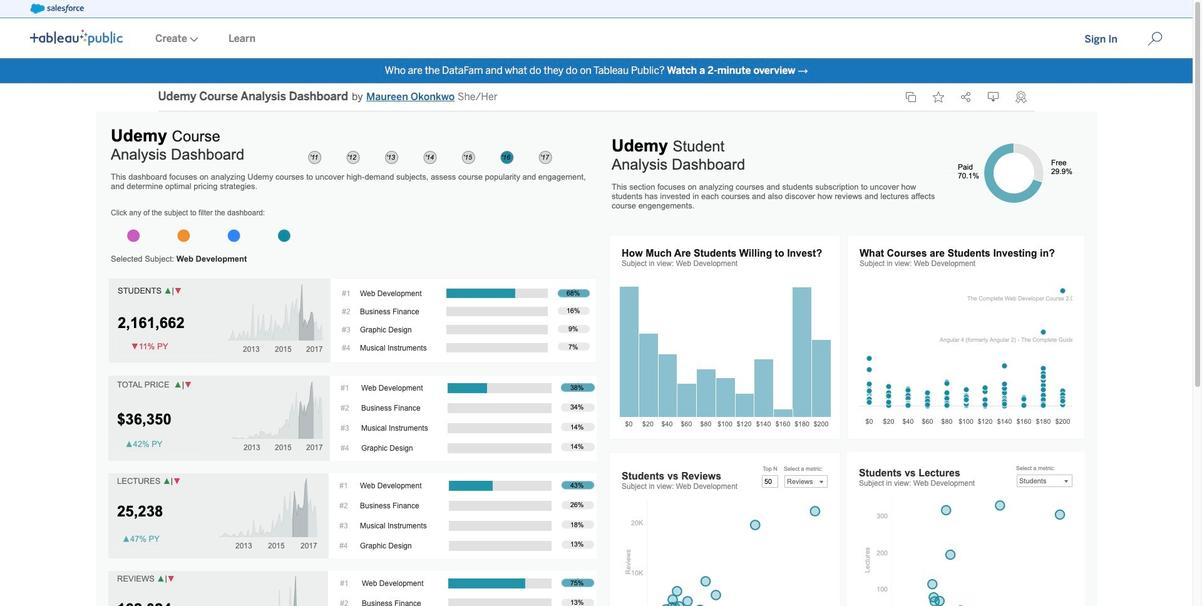 Task type: locate. For each thing, give the bounding box(es) containing it.
nominate for viz of the day image
[[1015, 91, 1027, 103]]

create image
[[187, 37, 199, 42]]

go to search image
[[1133, 31, 1178, 46]]

make a copy image
[[905, 91, 917, 103]]



Task type: describe. For each thing, give the bounding box(es) containing it.
logo image
[[30, 29, 123, 46]]

favorite button image
[[933, 91, 944, 103]]

salesforce logo image
[[30, 4, 84, 14]]



Task type: vqa. For each thing, say whether or not it's contained in the screenshot.
"dashboard" to the left
no



